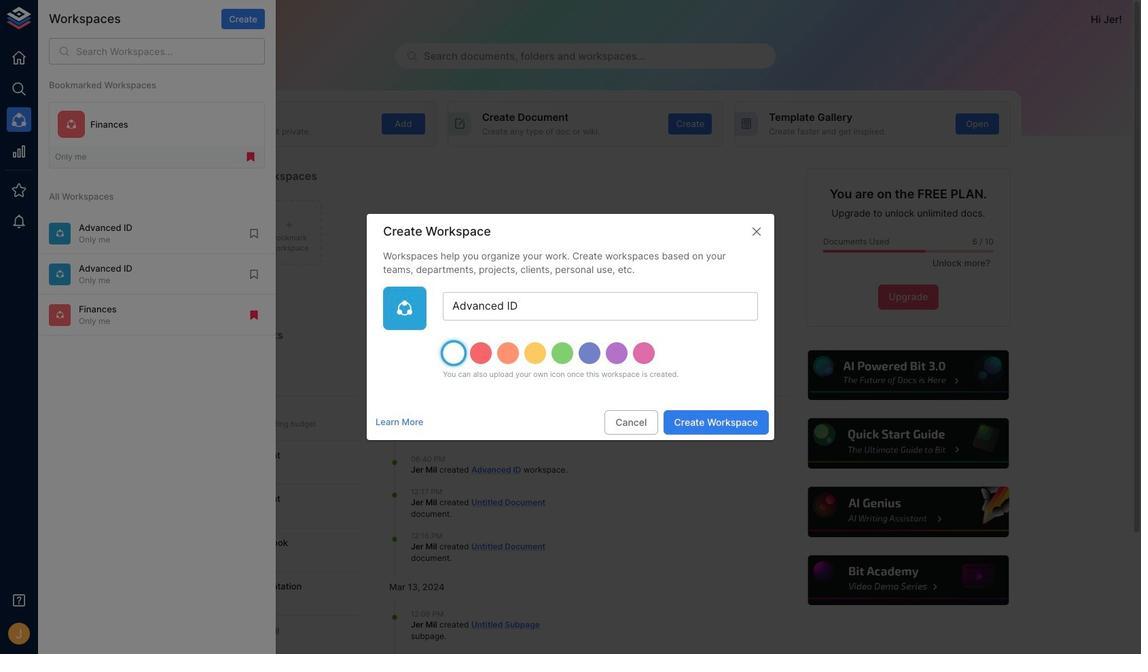 Task type: describe. For each thing, give the bounding box(es) containing it.
bookmark image
[[248, 228, 260, 240]]

Search Workspaces... text field
[[76, 38, 265, 65]]

1 help image from the top
[[807, 348, 1011, 402]]

3 help image from the top
[[807, 485, 1011, 539]]

bookmark image
[[248, 268, 260, 281]]

remove bookmark image
[[245, 151, 257, 163]]



Task type: locate. For each thing, give the bounding box(es) containing it.
help image
[[807, 348, 1011, 402], [807, 417, 1011, 471], [807, 485, 1011, 539], [807, 554, 1011, 608]]

Marketing Team, Project X, Personal, etc. text field
[[443, 292, 758, 321]]

dialog
[[367, 214, 775, 440]]

2 help image from the top
[[807, 417, 1011, 471]]

4 help image from the top
[[807, 554, 1011, 608]]

remove bookmark image
[[248, 309, 260, 321]]



Task type: vqa. For each thing, say whether or not it's contained in the screenshot.
Favorite icon
no



